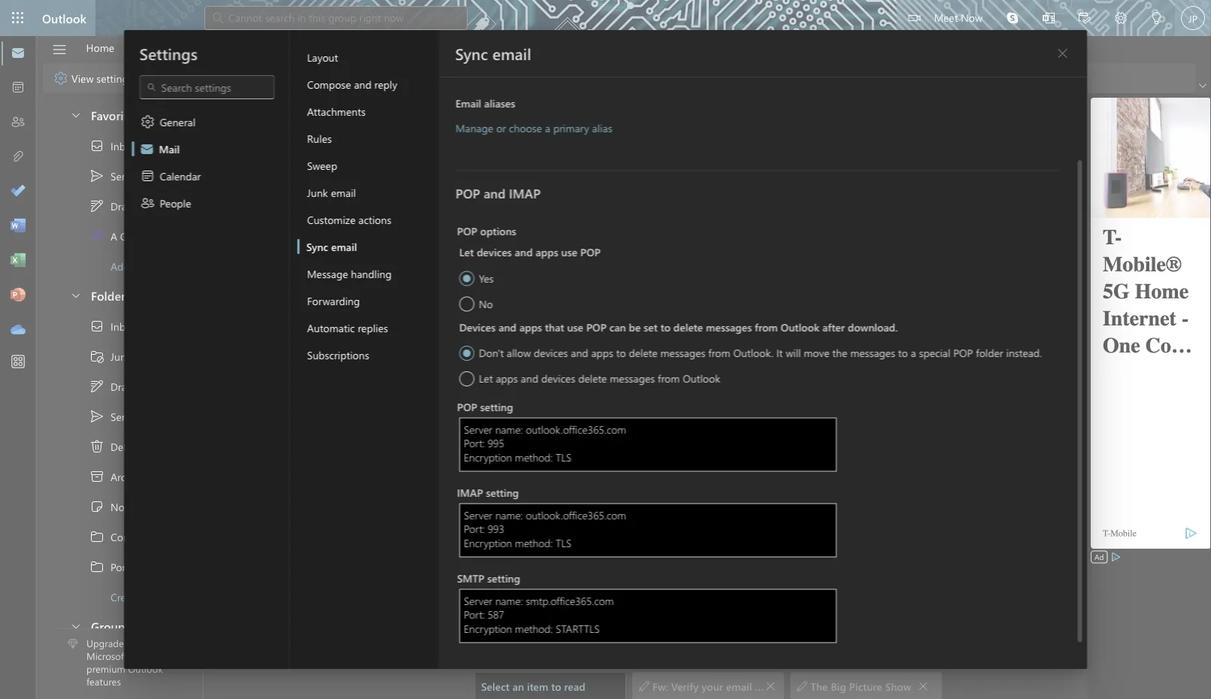 Task type: locate. For each thing, give the bounding box(es) containing it.
1 vertical spatial cloud watchers
[[256, 299, 331, 313]]

2 t- from the top
[[256, 253, 266, 267]]

junk inside button
[[307, 185, 328, 199]]

2 vertical spatial watchers
[[330, 314, 374, 328]]

pop
[[455, 185, 480, 202], [457, 224, 477, 238], [580, 245, 601, 259], [586, 320, 607, 334], [954, 346, 973, 360], [457, 400, 477, 414]]

0 vertical spatial home
[[86, 41, 114, 55]]

 button for favorites
[[62, 101, 88, 129]]

let
[[459, 245, 474, 259], [479, 372, 493, 386]]

sync inside button
[[307, 240, 328, 253]]

the down mobile®
[[256, 314, 273, 328]]

0 horizontal spatial  button
[[766, 676, 776, 697]]

0 horizontal spatial imap
[[457, 486, 483, 500]]

and down options
[[515, 245, 533, 259]]

1  from the top
[[90, 138, 105, 153]]

0 horizontal spatial view
[[71, 71, 94, 85]]

2 horizontal spatial 
[[1057, 47, 1069, 59]]

1 vertical spatial  button
[[62, 281, 88, 309]]

2 horizontal spatial  button
[[1051, 41, 1075, 65]]

0 vertical spatial watchers
[[296, 118, 347, 135]]

for right you
[[863, 411, 877, 424]]

view
[[137, 41, 160, 55], [71, 71, 94, 85]]

folders tree item
[[55, 281, 176, 311]]

 inbox down "favorites" tree item
[[90, 138, 136, 153]]

settings heading
[[140, 43, 198, 64]]

3  from the top
[[70, 620, 82, 632]]

1 vertical spatial inbox
[[111, 319, 136, 333]]

 up the 
[[90, 319, 105, 334]]

tab list containing home
[[74, 36, 217, 59]]

 left the 
[[90, 168, 105, 184]]

0 horizontal spatial junk
[[111, 350, 131, 364]]

0 vertical spatial  tree item
[[55, 191, 176, 221]]

 button for fw: verify your email for coupa supplier portal
[[766, 676, 776, 697]]

1  tree item from the top
[[55, 522, 176, 552]]

0 vertical spatial 
[[90, 138, 105, 153]]

home right 5g
[[328, 253, 356, 267]]

items down 
[[134, 169, 159, 183]]

home
[[86, 41, 114, 55], [328, 253, 356, 267]]

to do image
[[11, 184, 26, 199]]

0 horizontal spatial 
[[53, 71, 68, 86]]

a right choose
[[545, 121, 550, 135]]

1 inbox from the top
[[111, 139, 136, 153]]

2  tree item from the top
[[55, 372, 176, 402]]

instead.
[[1006, 346, 1042, 360]]

1 horizontal spatial  button
[[913, 676, 934, 697]]

0 vertical spatial cloud watchers
[[259, 118, 347, 135]]

 up 
[[140, 114, 155, 129]]

let down don't
[[479, 372, 493, 386]]

1  button from the top
[[62, 101, 88, 129]]

customize actions
[[307, 212, 392, 226]]

0 horizontal spatial 1
[[157, 139, 162, 153]]

1 vertical spatial 
[[90, 319, 105, 334]]

a
[[545, 121, 550, 135], [911, 346, 916, 360]]

layout
[[307, 50, 338, 64]]

Server name: smtp.office365.com  Port: 587  Encryption method: STARTTLS text field
[[459, 589, 837, 644]]

0 horizontal spatial 
[[639, 681, 650, 692]]

setting for smtp setting
[[487, 572, 520, 586]]

 junk email
[[90, 349, 159, 364]]

0 vertical spatial the
[[833, 346, 848, 360]]

 left fw:
[[639, 681, 650, 692]]

1 right 
[[157, 139, 162, 153]]

outlook
[[42, 10, 86, 26], [781, 320, 820, 334], [683, 372, 720, 386], [777, 411, 816, 424], [873, 432, 911, 446], [128, 662, 163, 676]]

items inside the favorites tree
[[134, 169, 159, 183]]

0 vertical spatial 
[[90, 168, 105, 184]]

new left automatic
[[276, 314, 296, 328]]

 left portfolio
[[90, 560, 105, 575]]

 sent items up deleted
[[90, 409, 159, 424]]

email up 'manage'
[[455, 96, 481, 110]]

the right the move
[[833, 346, 848, 360]]

 button for folders
[[62, 281, 88, 309]]

favorites
[[91, 107, 140, 123]]

new inside tree item
[[143, 590, 162, 604]]

with down going
[[696, 432, 716, 446]]

 up the  at the left
[[90, 409, 105, 424]]

0 horizontal spatial sync email
[[307, 240, 357, 253]]

1 vertical spatial sent
[[111, 410, 131, 424]]

 tree item for 
[[55, 191, 176, 221]]

1 horizontal spatial the
[[833, 346, 848, 360]]

automatic replies
[[307, 321, 388, 335]]

for inside you're going places. take outlook with you for free. scan the qr code with your phone camera to download outlook mobile
[[863, 411, 877, 424]]

 inside sync email tab panel
[[1057, 47, 1069, 59]]

the inside devices and apps that use pop can be set to delete messages from outlook after download. option group
[[833, 346, 848, 360]]

 fw: verify your email for coupa supplier portal
[[639, 679, 876, 693]]

meet now
[[935, 10, 983, 24]]

groups
[[91, 618, 130, 634]]

2 vertical spatial 
[[70, 620, 82, 632]]

 button left folders
[[62, 281, 88, 309]]

meet
[[935, 10, 959, 24]]

0 vertical spatial items
[[134, 169, 159, 183]]

0 vertical spatial your
[[719, 432, 739, 446]]

1 horizontal spatial 
[[918, 681, 929, 692]]

 inside groups tree item
[[70, 620, 82, 632]]

1 vertical spatial  sent items
[[90, 409, 159, 424]]

1 vertical spatial your
[[702, 679, 724, 693]]

your right verify
[[702, 679, 724, 693]]

attachments
[[307, 104, 366, 118]]

cloud watchers up automatic
[[256, 299, 331, 313]]

cloud down forwarding
[[299, 314, 327, 328]]

 archive
[[90, 469, 145, 484]]

 left favorites
[[70, 109, 82, 121]]

0 vertical spatial a
[[545, 121, 550, 135]]

 button inside folders tree item
[[62, 281, 88, 309]]

the inside you're going places. take outlook with you for free. scan the qr code with your phone camera to download outlook mobile
[[635, 432, 650, 446]]

1 vertical spatial  tree item
[[55, 402, 176, 432]]

1  tree item from the top
[[55, 191, 176, 221]]

0 vertical spatial 
[[53, 71, 68, 86]]

customize
[[307, 212, 356, 226]]

drafts left 
[[111, 199, 139, 213]]

 left big
[[797, 681, 808, 692]]

1  drafts from the top
[[90, 199, 139, 214]]

0 horizontal spatial home
[[86, 41, 114, 55]]

1 inside message list section
[[259, 138, 264, 150]]

items for 1st  tree item from the bottom of the page
[[134, 410, 159, 424]]

1  from the top
[[90, 168, 105, 184]]

outlook right premium
[[128, 662, 163, 676]]

tree
[[55, 311, 193, 612]]

 inside the favorites tree
[[90, 168, 105, 184]]

email inside tab panel
[[493, 43, 532, 64]]

 for the
[[797, 681, 808, 692]]

1  from the top
[[70, 109, 82, 121]]

2  sent items from the top
[[90, 409, 159, 424]]

tree containing 
[[55, 311, 193, 612]]

calendar image
[[11, 80, 26, 96]]

1 for 1 member
[[259, 138, 264, 150]]

0 vertical spatial inbox
[[111, 139, 136, 153]]

0 vertical spatial t-
[[256, 238, 266, 252]]

use right that
[[567, 320, 583, 334]]

 inside settings tab list
[[140, 114, 155, 129]]

excel image
[[11, 253, 26, 269]]

t- for mobile®
[[256, 253, 266, 267]]

new inside message list no conversations selected list box
[[276, 314, 296, 328]]

to left "read"
[[552, 679, 562, 693]]

1 horizontal spatial a
[[911, 346, 916, 360]]

dialog
[[0, 0, 1212, 700]]

 button left favorites
[[62, 101, 88, 129]]

email inside tab panel
[[455, 96, 481, 110]]

items inside  deleted items
[[150, 440, 175, 454]]

1 vertical spatial drafts
[[111, 380, 139, 394]]

1 vertical spatial  inbox
[[90, 319, 136, 334]]


[[90, 138, 105, 153], [90, 319, 105, 334]]

 tree item up deleted
[[55, 402, 176, 432]]

t- up mobile®
[[256, 238, 266, 252]]

 portfolio
[[90, 560, 151, 575]]

from left outlook.
[[708, 346, 730, 360]]

for left coupa
[[755, 679, 769, 693]]

 inbox inside the favorites tree
[[90, 138, 136, 153]]

 tree item down  junk email
[[55, 372, 176, 402]]

the new cloud watchers group is ready
[[256, 314, 445, 328]]


[[146, 82, 157, 93]]

0 vertical spatial 
[[70, 109, 82, 121]]

2  button from the top
[[62, 281, 88, 309]]

 inbox down folders tree item
[[90, 319, 136, 334]]

0 vertical spatial drafts
[[111, 199, 139, 213]]

0 vertical spatial the
[[256, 314, 273, 328]]

 tree item
[[55, 131, 176, 161], [55, 311, 176, 342]]

1 vertical spatial setting
[[486, 486, 519, 500]]

Server name: outlook.office365.com  Port: 995  Encryption method: TLS text field
[[459, 418, 837, 472]]

the left big
[[811, 679, 828, 693]]

items
[[134, 169, 159, 183], [134, 410, 159, 424], [150, 440, 175, 454]]

take
[[753, 411, 774, 424]]

 sent items down 
[[90, 168, 159, 184]]

1 horizontal spatial let
[[479, 372, 493, 386]]

1 vertical spatial the
[[811, 679, 828, 693]]

1 horizontal spatial sync
[[455, 43, 488, 64]]

outlook inside upgrade to microsoft 365 with premium outlook features
[[128, 662, 163, 676]]

0 vertical spatial sync email
[[455, 43, 532, 64]]

0 vertical spatial  inbox
[[90, 138, 136, 153]]

don't allow devices and apps to delete messages from outlook. it will move the messages to a special pop folder instead.
[[479, 346, 1042, 360]]


[[639, 681, 650, 692], [797, 681, 808, 692]]

 for folders
[[70, 289, 82, 301]]

imap setting
[[457, 486, 519, 500]]

drafts down  junk email
[[111, 380, 139, 394]]

items for first  tree item from the top
[[134, 169, 159, 183]]

document
[[0, 0, 1212, 700]]

0 vertical spatial sent
[[111, 169, 131, 183]]

 button inside "favorites" tree item
[[62, 101, 88, 129]]

you
[[842, 411, 860, 424]]

and up allow
[[498, 320, 516, 334]]

1 vertical spatial folder
[[165, 590, 193, 604]]

folder right create
[[165, 590, 193, 604]]

0 vertical spatial  tree item
[[55, 161, 176, 191]]

cloud up 1 member popup button
[[259, 118, 292, 135]]

message list section
[[205, 100, 532, 699]]

0 vertical spatial folder
[[976, 346, 1004, 360]]

1  sent items from the top
[[90, 168, 159, 184]]

your
[[719, 432, 739, 446], [702, 679, 724, 693]]

big
[[831, 679, 847, 693]]

1 vertical spatial use
[[567, 320, 583, 334]]

0 vertical spatial with
[[819, 411, 840, 424]]

tree inside application
[[55, 311, 193, 612]]

 button
[[1051, 41, 1075, 65], [766, 676, 776, 697], [913, 676, 934, 697]]

outlook up 
[[42, 10, 86, 26]]

with right 365
[[149, 650, 167, 663]]

a inside option group
[[911, 346, 916, 360]]

1 vertical spatial email
[[134, 350, 159, 364]]

0 horizontal spatial new
[[143, 590, 162, 604]]

1 t- from the top
[[256, 238, 266, 252]]

 tree item
[[55, 522, 176, 552], [55, 552, 176, 582]]

junk right the 
[[111, 350, 131, 364]]

items right deleted
[[150, 440, 175, 454]]

sent
[[111, 169, 131, 183], [111, 410, 131, 424]]

layout group
[[242, 63, 391, 90]]

2  tree item from the top
[[55, 311, 176, 342]]

0 vertical spatial view
[[137, 41, 160, 55]]

the
[[833, 346, 848, 360], [635, 432, 650, 446]]

folder
[[976, 346, 1004, 360], [165, 590, 193, 604]]

 inside folders tree item
[[70, 289, 82, 301]]

behind
[[498, 253, 532, 267]]

 notes
[[90, 499, 138, 515]]

 inside  the big picture show 
[[797, 681, 808, 692]]

manage or choose a primary alias button
[[455, 121, 612, 136]]

1  from the left
[[639, 681, 650, 692]]

1  tree item from the top
[[55, 131, 176, 161]]

email inside the reading pane main content
[[727, 679, 752, 693]]

view inside  view settings
[[71, 71, 94, 85]]

setting for pop setting
[[480, 400, 513, 414]]

2 vertical spatial delete
[[578, 372, 607, 386]]

0 vertical spatial  tree item
[[55, 131, 176, 161]]

1 member button
[[256, 138, 300, 150]]

 view settings
[[53, 71, 133, 86]]

with inside upgrade to microsoft 365 with premium outlook features
[[149, 650, 167, 663]]

read
[[565, 679, 586, 693]]

1 vertical spatial a
[[911, 346, 916, 360]]

0 horizontal spatial the
[[635, 432, 650, 446]]

1  inbox from the top
[[90, 138, 136, 153]]

from up don't allow devices and apps to delete messages from outlook. it will move the messages to a special pop folder instead.
[[755, 320, 778, 334]]

favorites tree item
[[55, 101, 176, 131]]

document containing settings
[[0, 0, 1212, 700]]

apps up let apps and devices delete messages from outlook
[[591, 346, 613, 360]]

use right behind
[[561, 245, 577, 259]]

the inside main content
[[811, 679, 828, 693]]

 tree item
[[55, 342, 176, 372]]

you're
[[655, 411, 684, 424]]

1 vertical spatial home
[[328, 253, 356, 267]]

 drafts down  tree item
[[90, 379, 139, 394]]

 drafts up  tree item
[[90, 199, 139, 214]]

1 vertical spatial t-
[[256, 253, 266, 267]]

1 drafts from the top
[[111, 199, 139, 213]]

1 vertical spatial sync email
[[307, 240, 357, 253]]

be
[[629, 320, 641, 334]]

 tree item down 
[[55, 161, 176, 191]]

2  from the top
[[70, 289, 82, 301]]

1 horizontal spatial from
[[708, 346, 730, 360]]

 tree item
[[55, 161, 176, 191], [55, 402, 176, 432]]

0 vertical spatial from
[[755, 320, 778, 334]]

 sent items
[[90, 168, 159, 184], [90, 409, 159, 424]]

1 vertical spatial 
[[90, 560, 105, 575]]

1 horizontal spatial the
[[811, 679, 828, 693]]

show
[[886, 679, 912, 693]]

0 horizontal spatial the
[[256, 314, 273, 328]]

cloud watchers up member
[[259, 118, 347, 135]]

folder left instead.
[[976, 346, 1004, 360]]

more apps image
[[11, 355, 26, 370]]

2  from the top
[[90, 560, 105, 575]]

item
[[527, 679, 549, 693]]

email right 'send'
[[306, 162, 331, 176]]

 sent items for first  tree item from the top
[[90, 168, 159, 184]]

 button inside sync email tab panel
[[1051, 41, 1075, 65]]

1 for 1
[[157, 139, 162, 153]]

pop and imap element
[[455, 212, 1059, 646]]

and left reply
[[354, 77, 372, 91]]

 for fw:
[[639, 681, 650, 692]]

actions
[[359, 212, 392, 226]]


[[90, 168, 105, 184], [90, 409, 105, 424]]

can
[[609, 320, 626, 334]]

 for groups
[[70, 620, 82, 632]]

yes
[[479, 271, 494, 285]]

 down "favorites" tree item
[[90, 138, 105, 153]]

junk down send email
[[307, 185, 328, 199]]

watchers inside popup button
[[296, 118, 347, 135]]

2 sent from the top
[[111, 410, 131, 424]]

email right the 
[[134, 350, 159, 364]]

0 vertical spatial devices
[[477, 245, 512, 259]]

 inside "favorites" tree item
[[70, 109, 82, 121]]

cloud
[[259, 118, 292, 135], [256, 299, 284, 313], [299, 314, 327, 328]]

devices
[[477, 245, 512, 259], [534, 346, 568, 360], [541, 372, 575, 386]]

1 vertical spatial sync
[[307, 240, 328, 253]]

 tree item
[[55, 221, 176, 251]]

 for favorites
[[70, 109, 82, 121]]

3  button from the top
[[62, 612, 88, 640]]

email inside button
[[331, 185, 356, 199]]

1 horizontal spatial folder
[[976, 346, 1004, 360]]

email up customize actions
[[331, 185, 356, 199]]

handling
[[351, 267, 392, 281]]

application containing settings
[[0, 0, 1212, 700]]

use
[[561, 245, 577, 259], [567, 320, 583, 334]]

sync email
[[455, 43, 532, 64], [307, 240, 357, 253]]

1 vertical spatial  tree item
[[55, 311, 176, 342]]

 tree item up create
[[55, 552, 176, 582]]

automatic replies button
[[297, 314, 440, 342]]

1 sent from the top
[[111, 169, 131, 183]]

sync
[[455, 43, 488, 64], [307, 240, 328, 253]]


[[90, 199, 105, 214], [90, 379, 105, 394]]

messages up outlook.
[[706, 320, 752, 334]]

1  from the top
[[90, 530, 105, 545]]

 down 
[[90, 530, 105, 545]]

5
[[156, 199, 162, 213]]

heading
[[238, 197, 297, 230]]

supplier
[[806, 679, 845, 693]]

1 inside the favorites tree
[[157, 139, 162, 153]]

heading inside message list section
[[238, 197, 297, 230]]

0 vertical spatial imap
[[509, 185, 541, 202]]

0 vertical spatial delete
[[674, 320, 703, 334]]

1 vertical spatial  tree item
[[55, 372, 176, 402]]

1 horizontal spatial new
[[276, 314, 296, 328]]

drafts inside the favorites tree
[[111, 199, 139, 213]]

 down 
[[53, 71, 68, 86]]

home up  view settings
[[86, 41, 114, 55]]

for
[[863, 411, 877, 424], [755, 679, 769, 693]]

 button for the big picture show
[[913, 676, 934, 697]]

sent left the 
[[111, 169, 131, 183]]

smtp setting
[[457, 572, 520, 586]]

new for the
[[276, 314, 296, 328]]

 button left groups
[[62, 612, 88, 640]]

to right camera
[[812, 432, 821, 446]]

2  from the left
[[797, 681, 808, 692]]

to inside button
[[552, 679, 562, 693]]

 sent items inside the favorites tree
[[90, 168, 159, 184]]

let down pop options
[[459, 245, 474, 259]]

home inside message list no conversations selected list box
[[328, 253, 356, 267]]

 for fw: verify your email for coupa supplier portal  button
[[766, 681, 776, 692]]

view left the settings
[[71, 71, 94, 85]]

0 horizontal spatial 
[[766, 681, 776, 692]]

a left 'special' on the right of the page
[[911, 346, 916, 360]]

new right create
[[143, 590, 162, 604]]

2  tree item from the top
[[55, 402, 176, 432]]

items up  deleted items
[[134, 410, 159, 424]]

 drafts
[[90, 199, 139, 214], [90, 379, 139, 394]]

 left folders
[[70, 289, 82, 301]]

1 vertical spatial items
[[134, 410, 159, 424]]

1  from the top
[[90, 199, 105, 214]]

a inside button
[[545, 121, 550, 135]]


[[70, 109, 82, 121], [70, 289, 82, 301], [70, 620, 82, 632]]

1  tree item from the top
[[55, 161, 176, 191]]

2  from the top
[[90, 379, 105, 394]]

 up 
[[90, 199, 105, 214]]

files image
[[11, 150, 26, 165]]

new for create
[[143, 590, 162, 604]]

pop setting
[[457, 400, 513, 414]]

compose
[[307, 77, 351, 91]]

mail
[[159, 142, 180, 156]]

0 vertical spatial use
[[561, 245, 577, 259]]

1 vertical spatial imap
[[457, 486, 483, 500]]

 for  portfolio
[[90, 560, 105, 575]]

sync email down "customize"
[[307, 240, 357, 253]]

tab list
[[74, 36, 217, 59]]

 inside ' fw: verify your email for coupa supplier portal'
[[639, 681, 650, 692]]

0 vertical spatial 
[[90, 199, 105, 214]]


[[52, 42, 67, 58]]

inbox up  junk email
[[111, 319, 136, 333]]

junk email
[[307, 185, 356, 199]]

and
[[354, 77, 372, 91], [484, 185, 505, 202], [515, 245, 533, 259], [498, 320, 516, 334], [571, 346, 588, 360], [521, 372, 538, 386]]

cloud down mobile®
[[256, 299, 284, 313]]

outlook up will
[[781, 320, 820, 334]]

dialog containing settings
[[0, 0, 1212, 700]]

1
[[259, 138, 264, 150], [157, 139, 162, 153]]

0 vertical spatial  drafts
[[90, 199, 139, 214]]

phone
[[742, 432, 772, 446]]

watchers
[[296, 118, 347, 135], [287, 299, 331, 313], [330, 314, 374, 328]]

 tree item
[[55, 191, 176, 221], [55, 372, 176, 402]]

outlook up going
[[683, 372, 720, 386]]

sync up the email aliases
[[455, 43, 488, 64]]

1 horizontal spatial imap
[[509, 185, 541, 202]]

2  from the top
[[90, 409, 105, 424]]

inbox left 
[[111, 139, 136, 153]]

 up premium features icon
[[70, 620, 82, 632]]

imap
[[509, 185, 541, 202], [457, 486, 483, 500]]

0 horizontal spatial folder
[[165, 590, 193, 604]]

1 horizontal spatial email
[[455, 96, 481, 110]]

 tree item for 
[[55, 131, 176, 161]]

sync inside tab panel
[[455, 43, 488, 64]]

 for  button within the sync email tab panel
[[1057, 47, 1069, 59]]

0 vertical spatial let
[[459, 245, 474, 259]]

1 vertical spatial the
[[635, 432, 650, 446]]

onedrive image
[[11, 323, 26, 338]]

sync up the message
[[307, 240, 328, 253]]

general
[[160, 115, 196, 129]]

that
[[545, 320, 564, 334]]

email inside message list section
[[306, 162, 331, 176]]

 tree item up 
[[55, 191, 176, 221]]

to inside you're going places. take outlook with you for free. scan the qr code with your phone camera to download outlook mobile
[[812, 432, 821, 446]]

 tree item up  junk email
[[55, 311, 176, 342]]

t-mobile® 5g home internet - leave rising rates behind
[[256, 253, 532, 267]]

with left you
[[819, 411, 840, 424]]

1 vertical spatial 
[[140, 114, 155, 129]]

2 vertical spatial from
[[658, 372, 680, 386]]

Server name: outlook.office365.com  Port: 993  Encryption method: TLS text field
[[459, 504, 837, 558]]

5g
[[311, 253, 325, 267]]

portal
[[848, 679, 876, 693]]

1 vertical spatial 
[[70, 289, 82, 301]]

email up aliases
[[493, 43, 532, 64]]

to right upgrade
[[127, 637, 136, 650]]

2 horizontal spatial with
[[819, 411, 840, 424]]

your down places.
[[719, 432, 739, 446]]

0 vertical spatial new
[[276, 314, 296, 328]]

application
[[0, 0, 1212, 700]]

to left 'special' on the right of the page
[[898, 346, 908, 360]]

 button inside groups tree item
[[62, 612, 88, 640]]



Task type: vqa. For each thing, say whether or not it's contained in the screenshot.

no



Task type: describe. For each thing, give the bounding box(es) containing it.
let devices and apps use pop option group
[[459, 241, 1059, 314]]

use for that
[[567, 320, 583, 334]]

let apps and devices delete messages from outlook
[[479, 372, 720, 386]]

is
[[409, 314, 416, 328]]

subscriptions button
[[297, 342, 440, 369]]

2  from the top
[[90, 319, 105, 334]]

send email button
[[256, 152, 334, 185]]

an
[[513, 679, 524, 693]]

compose and reply button
[[297, 71, 440, 98]]

subscriptions
[[307, 348, 369, 362]]

smtp
[[457, 572, 484, 586]]

upgrade to microsoft 365 with premium outlook features
[[87, 637, 167, 688]]

and inside button
[[354, 77, 372, 91]]

or
[[496, 121, 506, 135]]

message handling
[[307, 267, 392, 281]]

calendar
[[160, 169, 201, 183]]

1 vertical spatial cloud
[[256, 299, 284, 313]]

move
[[804, 346, 830, 360]]

 inside  the big picture show 
[[918, 681, 929, 692]]

apps right behind
[[536, 245, 558, 259]]

 button for groups
[[62, 612, 88, 640]]

reply
[[375, 77, 398, 91]]

forwarding button
[[297, 287, 440, 314]]

your inside you're going places. take outlook with you for free. scan the qr code with your phone camera to download outlook mobile
[[719, 432, 739, 446]]

2  inbox from the top
[[90, 319, 136, 334]]

primary
[[553, 121, 589, 135]]

compose and reply
[[307, 77, 398, 91]]

set
[[644, 320, 658, 334]]

outlook down free.
[[873, 432, 911, 446]]

sync email inside tab panel
[[455, 43, 532, 64]]

going
[[687, 411, 715, 424]]

create new folder tree item
[[55, 582, 193, 612]]

sync email inside button
[[307, 240, 357, 253]]

qr
[[653, 432, 667, 446]]

1 vertical spatial devices
[[534, 346, 568, 360]]

verify
[[672, 679, 699, 693]]

email inside  junk email
[[134, 350, 159, 364]]

don't
[[479, 346, 504, 360]]

folder inside devices and apps that use pop can be set to delete messages from outlook after download. option group
[[976, 346, 1004, 360]]

favorites tree
[[55, 95, 176, 281]]

home button
[[75, 36, 126, 59]]

cloud watchers inside message list no conversations selected list box
[[256, 299, 331, 313]]

junk inside  junk email
[[111, 350, 131, 364]]

 tree item
[[55, 462, 176, 492]]

sync email heading
[[455, 43, 532, 64]]

powerpoint image
[[11, 288, 26, 303]]


[[90, 229, 105, 244]]

free.
[[880, 411, 901, 424]]

word image
[[11, 219, 26, 234]]

1 vertical spatial delete
[[629, 346, 658, 360]]

 button
[[432, 203, 453, 224]]

devices
[[459, 320, 496, 334]]

layout button
[[297, 44, 440, 71]]

select an item to read
[[481, 679, 586, 693]]

t- for mobile
[[256, 238, 266, 252]]

to down can
[[616, 346, 626, 360]]

rates
[[469, 253, 495, 267]]

2 horizontal spatial from
[[755, 320, 778, 334]]

select an item to read button
[[475, 672, 627, 700]]

 drafts inside the favorites tree
[[90, 199, 139, 214]]

and down allow
[[521, 372, 538, 386]]

 inside the favorites tree
[[90, 138, 105, 153]]

messages down download.
[[850, 346, 896, 360]]

after
[[823, 320, 845, 334]]

portfolio
[[111, 560, 151, 574]]

2  tree item from the top
[[55, 552, 176, 582]]

download.
[[848, 320, 898, 334]]

 tree item for 
[[55, 311, 176, 342]]

outlook banner
[[0, 0, 1212, 36]]

cloud watchers inside cloud watchers popup button
[[259, 118, 347, 135]]

folder inside tree item
[[165, 590, 193, 604]]

create
[[111, 590, 140, 604]]

premium features image
[[68, 639, 78, 649]]

left-rail-appbar navigation
[[3, 36, 33, 348]]

features
[[87, 675, 121, 688]]

1 vertical spatial with
[[696, 432, 716, 446]]

outlook link
[[42, 0, 86, 36]]

microsoft
[[87, 650, 127, 663]]

aliases
[[484, 96, 515, 110]]

rules button
[[297, 125, 440, 152]]

 inside the favorites tree
[[90, 199, 105, 214]]

use for apps
[[561, 245, 577, 259]]

0 horizontal spatial from
[[658, 372, 680, 386]]

to right set
[[661, 320, 671, 334]]

no
[[479, 297, 493, 311]]

home inside button
[[86, 41, 114, 55]]

2 inbox from the top
[[111, 319, 136, 333]]

it
[[777, 346, 783, 360]]

notes
[[111, 500, 138, 514]]

2 horizontal spatial delete
[[674, 320, 703, 334]]

rising
[[437, 253, 466, 267]]

special
[[919, 346, 951, 360]]


[[140, 168, 155, 184]]

2  drafts from the top
[[90, 379, 139, 394]]

view button
[[126, 36, 172, 59]]

sync email tab panel
[[440, 0, 1087, 696]]

mail image
[[11, 46, 26, 61]]

places.
[[718, 411, 750, 424]]

select
[[481, 679, 510, 693]]

 tree item for 
[[55, 372, 176, 402]]

settings tab list
[[124, 30, 290, 669]]

message list no conversations selected list box
[[205, 231, 532, 699]]

outlook inside outlook banner
[[42, 10, 86, 26]]

archive
[[111, 470, 145, 484]]

 for 
[[90, 530, 105, 545]]

reading pane main content
[[469, 94, 1088, 700]]

settings
[[140, 43, 198, 64]]

devices and apps that use pop can be set to delete messages from outlook after download. option group
[[459, 316, 1059, 389]]

junk email button
[[297, 179, 440, 206]]

people image
[[11, 115, 26, 130]]

setting for imap setting
[[486, 486, 519, 500]]

t-mobile
[[256, 238, 299, 252]]

Search settings search field
[[157, 80, 259, 95]]

2 vertical spatial devices
[[541, 372, 575, 386]]

help
[[183, 41, 205, 55]]

download
[[824, 432, 870, 446]]

 for 
[[140, 114, 155, 129]]


[[90, 439, 105, 454]]

internet
[[359, 253, 397, 267]]

apps left that
[[519, 320, 542, 334]]

to inside upgrade to microsoft 365 with premium outlook features
[[127, 637, 136, 650]]

let for let apps and devices delete messages from outlook
[[479, 372, 493, 386]]

items for  tree item at bottom
[[150, 440, 175, 454]]

and up options
[[484, 185, 505, 202]]

outlook up camera
[[777, 411, 816, 424]]

messages down be
[[610, 372, 655, 386]]

sent inside the favorites tree
[[111, 169, 131, 183]]

1 vertical spatial for
[[755, 679, 769, 693]]

mobile®
[[266, 253, 309, 267]]

2 vertical spatial cloud
[[299, 314, 327, 328]]

1 vertical spatial watchers
[[287, 299, 331, 313]]

view inside view button
[[137, 41, 160, 55]]


[[90, 349, 105, 364]]

add
[[111, 259, 130, 273]]

inbox inside the favorites tree
[[111, 139, 136, 153]]


[[140, 141, 155, 156]]

upgrade
[[87, 637, 124, 650]]

message
[[307, 267, 348, 281]]

 sent items for 1st  tree item from the bottom of the page
[[90, 409, 159, 424]]

 tree item
[[55, 492, 176, 522]]

 for  view settings
[[53, 71, 68, 86]]

email aliases
[[455, 96, 515, 110]]

ad
[[1095, 552, 1104, 562]]

and up let apps and devices delete messages from outlook
[[571, 346, 588, 360]]

you're going places. take outlook with you for free. scan the qr code with your phone camera to download outlook mobile
[[611, 411, 946, 446]]

set your advertising preferences image
[[1111, 551, 1123, 563]]

devices and apps that use pop can be set to delete messages from outlook after download.
[[459, 320, 898, 334]]

groups tree item
[[55, 612, 176, 642]]

sync email button
[[297, 233, 440, 260]]

1 vertical spatial from
[[708, 346, 730, 360]]

 tree item
[[55, 432, 176, 462]]

the inside message list no conversations selected list box
[[256, 314, 273, 328]]

cloud inside popup button
[[259, 118, 292, 135]]

automatic
[[307, 321, 355, 335]]

send
[[280, 162, 303, 176]]

apps down allow
[[496, 372, 518, 386]]

let for let devices and apps use pop
[[459, 245, 474, 259]]

add favorite tree item
[[55, 251, 176, 281]]

 deleted items
[[90, 439, 175, 454]]

1 member
[[259, 138, 300, 150]]

2 drafts from the top
[[111, 380, 139, 394]]

messages down devices and apps that use pop can be set to delete messages from outlook after download. on the top of the page
[[660, 346, 706, 360]]

outlook.
[[733, 346, 774, 360]]

fw:
[[653, 679, 669, 693]]

email down customize actions
[[331, 240, 357, 253]]

365
[[130, 650, 146, 663]]



